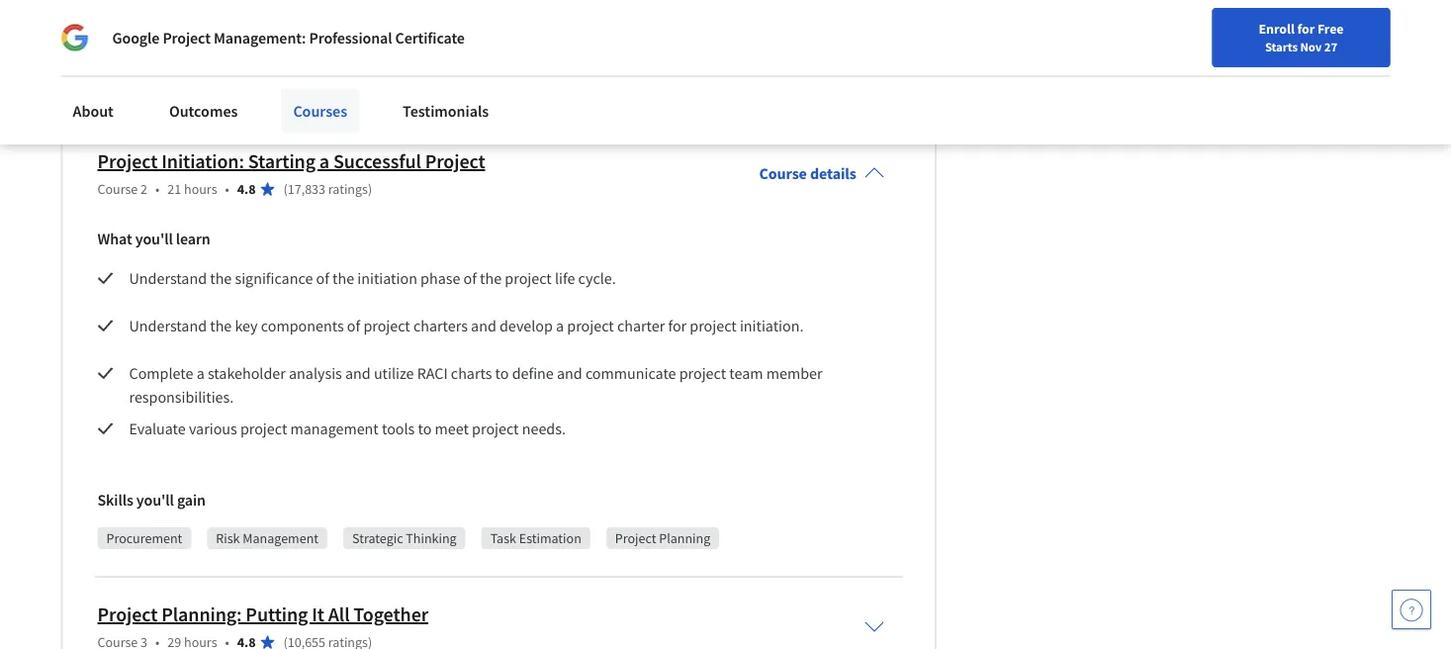 Task type: vqa. For each thing, say whether or not it's contained in the screenshot.
machine learning
no



Task type: describe. For each thing, give the bounding box(es) containing it.
certificate
[[395, 28, 465, 47]]

free
[[1318, 20, 1344, 38]]

you'll for procurement
[[136, 490, 174, 510]]

define
[[512, 363, 554, 383]]

gain for procurement
[[177, 490, 206, 510]]

courses
[[293, 101, 347, 121]]

project for project management
[[106, 76, 148, 94]]

management up putting
[[243, 530, 319, 547]]

starts
[[1265, 39, 1298, 54]]

stakeholder
[[208, 363, 286, 383]]

enroll
[[1259, 20, 1295, 38]]

project right meet
[[472, 419, 519, 438]]

various
[[189, 419, 237, 438]]

)
[[368, 180, 372, 198]]

risk for project management
[[260, 76, 284, 94]]

about link
[[61, 89, 126, 133]]

0 horizontal spatial of
[[316, 268, 329, 288]]

project planning: putting it all together link
[[97, 602, 428, 627]]

( 17,833 ratings )
[[283, 180, 372, 198]]

risk for procurement
[[216, 530, 240, 547]]

skills you'll gain for project management
[[97, 37, 206, 57]]

a inside complete a stakeholder analysis and utilize raci charts to define and communicate project team member responsibilities.
[[197, 363, 204, 383]]

course details button
[[744, 136, 900, 211]]

management up outcomes
[[150, 76, 226, 94]]

all
[[328, 602, 350, 627]]

risk management for procurement
[[216, 530, 319, 547]]

project for project planning: putting it all together
[[97, 602, 158, 627]]

initiation.
[[740, 316, 804, 336]]

key
[[235, 316, 258, 336]]

project right various at bottom left
[[240, 419, 287, 438]]

testimonials
[[403, 101, 489, 121]]

communicate
[[586, 363, 676, 383]]

project inside complete a stakeholder analysis and utilize raci charts to define and communicate project team member responsibilities.
[[679, 363, 726, 383]]

successful
[[333, 149, 421, 174]]

quality
[[534, 76, 576, 94]]

the left key
[[210, 316, 232, 336]]

skills you'll gain for procurement
[[97, 490, 206, 510]]

1 horizontal spatial of
[[347, 316, 360, 336]]

understand the significance of the initiation phase of the project life cycle.
[[129, 268, 616, 288]]

1 • from the left
[[155, 180, 160, 198]]

planning:
[[161, 602, 242, 627]]

for inside the enroll for free starts nov 27
[[1298, 20, 1315, 38]]

phase
[[421, 268, 460, 288]]

understand the key components of project charters and develop a project charter for project initiation.
[[129, 316, 804, 336]]

project left 'life' on the left
[[505, 268, 552, 288]]

course for course details
[[759, 163, 807, 183]]

project down cycle.
[[567, 316, 614, 336]]

the left initiation
[[332, 268, 354, 288]]

management up the courses
[[287, 76, 362, 94]]

charts
[[451, 363, 492, 383]]

strategic thinking for task estimation
[[352, 530, 457, 547]]

life
[[555, 268, 575, 288]]

evaluate
[[129, 419, 186, 438]]

nov
[[1300, 39, 1322, 54]]

2 horizontal spatial of
[[464, 268, 477, 288]]

1 vertical spatial for
[[668, 316, 687, 336]]

2
[[141, 180, 147, 198]]

outcomes
[[169, 101, 238, 121]]

needs.
[[522, 419, 566, 438]]

project up team
[[690, 316, 737, 336]]

project management
[[106, 76, 226, 94]]

project for project initiation: starting a successful project
[[97, 149, 158, 174]]

courses link
[[281, 89, 359, 133]]

project planning
[[615, 530, 711, 547]]

21
[[168, 180, 181, 198]]

google project management: professional certificate
[[112, 28, 465, 47]]

member
[[766, 363, 823, 383]]

initiation
[[357, 268, 417, 288]]

starting
[[248, 149, 316, 174]]

significance
[[235, 268, 313, 288]]

what
[[97, 229, 132, 249]]

google for google
[[1067, 57, 1115, 76]]

project planning: putting it all together
[[97, 602, 428, 627]]

management
[[290, 419, 379, 438]]

2 horizontal spatial and
[[557, 363, 582, 383]]

google link
[[1067, 54, 1115, 78]]

cycle.
[[578, 268, 616, 288]]

execution
[[732, 76, 789, 94]]

meet
[[435, 419, 469, 438]]

coursera image
[[24, 16, 149, 48]]



Task type: locate. For each thing, give the bounding box(es) containing it.
skills for procurement
[[97, 490, 133, 510]]

1 vertical spatial strategic
[[352, 530, 403, 547]]

to
[[495, 363, 509, 383], [418, 419, 432, 438]]

2 skills you'll gain from the top
[[97, 490, 206, 510]]

you'll up procurement
[[136, 490, 174, 510]]

1 skills from the top
[[97, 37, 133, 57]]

project
[[163, 28, 211, 47], [106, 76, 148, 94], [688, 76, 729, 94], [97, 149, 158, 174], [425, 149, 485, 174], [615, 530, 656, 547], [97, 602, 158, 627]]

thinking for quality
[[450, 76, 501, 94]]

skills you'll gain up procurement
[[97, 490, 206, 510]]

1 vertical spatial to
[[418, 419, 432, 438]]

hours
[[184, 180, 217, 198]]

thinking up the testimonials
[[450, 76, 501, 94]]

ratings
[[328, 180, 368, 198]]

gain up procurement
[[177, 490, 206, 510]]

thinking left 'task'
[[406, 530, 457, 547]]

project up about
[[106, 76, 148, 94]]

0 horizontal spatial a
[[197, 363, 204, 383]]

google
[[112, 28, 160, 47], [1067, 57, 1115, 76]]

0 vertical spatial thinking
[[450, 76, 501, 94]]

charters
[[414, 316, 468, 336]]

project
[[505, 268, 552, 288], [363, 316, 410, 336], [567, 316, 614, 336], [690, 316, 737, 336], [679, 363, 726, 383], [240, 419, 287, 438], [472, 419, 519, 438]]

project down the "testimonials" link
[[425, 149, 485, 174]]

a up "responsibilities."
[[197, 363, 204, 383]]

0 vertical spatial risk
[[260, 76, 284, 94]]

0 vertical spatial you'll
[[136, 37, 174, 57]]

1 vertical spatial a
[[556, 316, 564, 336]]

1 vertical spatial skills
[[97, 490, 133, 510]]

2 understand from the top
[[129, 316, 207, 336]]

a
[[319, 149, 330, 174], [556, 316, 564, 336], [197, 363, 204, 383]]

0 horizontal spatial course
[[97, 180, 138, 198]]

skills you'll gain
[[97, 37, 206, 57], [97, 490, 206, 510]]

the right phase
[[480, 268, 502, 288]]

for
[[1298, 20, 1315, 38], [668, 316, 687, 336]]

risk up planning:
[[216, 530, 240, 547]]

understand
[[129, 268, 207, 288], [129, 316, 207, 336]]

management right quality
[[579, 76, 655, 94]]

1 vertical spatial google
[[1067, 57, 1115, 76]]

• right 2
[[155, 180, 160, 198]]

None search field
[[282, 12, 648, 52]]

risk management for project management
[[260, 76, 362, 94]]

1 vertical spatial risk management
[[216, 530, 319, 547]]

strategic for task
[[352, 530, 403, 547]]

course details
[[759, 163, 857, 183]]

project up 2
[[97, 149, 158, 174]]

you'll left learn
[[135, 229, 173, 249]]

1 horizontal spatial and
[[471, 316, 496, 336]]

responsibilities.
[[129, 387, 234, 407]]

0 vertical spatial skills you'll gain
[[97, 37, 206, 57]]

details
[[810, 163, 857, 183]]

develop
[[500, 316, 553, 336]]

1 horizontal spatial risk
[[260, 76, 284, 94]]

27
[[1325, 39, 1338, 54]]

understand for understand the key components of project charters and develop a project charter for project initiation.
[[129, 316, 207, 336]]

understand up 'complete' on the left
[[129, 316, 207, 336]]

1 horizontal spatial •
[[225, 180, 229, 198]]

0 horizontal spatial google
[[112, 28, 160, 47]]

1 vertical spatial risk
[[216, 530, 240, 547]]

testimonials link
[[391, 89, 501, 133]]

1 vertical spatial understand
[[129, 316, 207, 336]]

4.8
[[237, 180, 256, 198]]

team
[[729, 363, 763, 383]]

a up ( 17,833 ratings )
[[319, 149, 330, 174]]

tools
[[382, 419, 415, 438]]

thinking for task
[[406, 530, 457, 547]]

raci
[[417, 363, 448, 383]]

together
[[354, 602, 428, 627]]

google for google project management: professional certificate
[[112, 28, 160, 47]]

a right develop
[[556, 316, 564, 336]]

project left the planning
[[615, 530, 656, 547]]

1 vertical spatial gain
[[177, 490, 206, 510]]

you'll
[[136, 37, 174, 57], [135, 229, 173, 249], [136, 490, 174, 510]]

course
[[759, 163, 807, 183], [97, 180, 138, 198]]

2 vertical spatial you'll
[[136, 490, 174, 510]]

0 vertical spatial understand
[[129, 268, 207, 288]]

for up the nov
[[1298, 20, 1315, 38]]

course inside dropdown button
[[759, 163, 807, 183]]

risk management
[[260, 76, 362, 94], [216, 530, 319, 547]]

project left execution
[[688, 76, 729, 94]]

course left details
[[759, 163, 807, 183]]

project for project planning
[[615, 530, 656, 547]]

1 skills you'll gain from the top
[[97, 37, 206, 57]]

skills up procurement
[[97, 490, 133, 510]]

strategic up together
[[352, 530, 403, 547]]

strategic
[[396, 76, 447, 94], [352, 530, 403, 547]]

enroll for free starts nov 27
[[1259, 20, 1344, 54]]

and left utilize
[[345, 363, 371, 383]]

of down understand the significance of the initiation phase of the project life cycle.
[[347, 316, 360, 336]]

0 horizontal spatial for
[[668, 316, 687, 336]]

analysis
[[289, 363, 342, 383]]

(
[[283, 180, 288, 198]]

risk management up the project planning: putting it all together link
[[216, 530, 319, 547]]

0 vertical spatial strategic thinking
[[396, 76, 501, 94]]

evaluate various project management tools to meet project needs.
[[129, 419, 569, 438]]

and right define
[[557, 363, 582, 383]]

project down initiation
[[363, 316, 410, 336]]

1 vertical spatial you'll
[[135, 229, 173, 249]]

and
[[471, 316, 496, 336], [345, 363, 371, 383], [557, 363, 582, 383]]

help center image
[[1400, 598, 1424, 621]]

learn
[[176, 229, 210, 249]]

• left 4.8
[[225, 180, 229, 198]]

initiation:
[[161, 149, 244, 174]]

1 horizontal spatial course
[[759, 163, 807, 183]]

0 vertical spatial strategic
[[396, 76, 447, 94]]

0 horizontal spatial to
[[418, 419, 432, 438]]

1 horizontal spatial a
[[319, 149, 330, 174]]

1 vertical spatial skills you'll gain
[[97, 490, 206, 510]]

skills for project management
[[97, 37, 133, 57]]

management:
[[214, 28, 306, 47]]

task estimation
[[490, 530, 582, 547]]

skills
[[97, 37, 133, 57], [97, 490, 133, 510]]

1 vertical spatial strategic thinking
[[352, 530, 457, 547]]

understand down what you'll learn
[[129, 268, 207, 288]]

complete
[[129, 363, 193, 383]]

gain up project management in the top of the page
[[177, 37, 206, 57]]

what you'll learn
[[97, 229, 210, 249]]

1 gain from the top
[[177, 37, 206, 57]]

1 horizontal spatial for
[[1298, 20, 1315, 38]]

project left team
[[679, 363, 726, 383]]

about
[[73, 101, 114, 121]]

quality management
[[534, 76, 655, 94]]

of right phase
[[464, 268, 477, 288]]

0 vertical spatial for
[[1298, 20, 1315, 38]]

to inside complete a stakeholder analysis and utilize raci charts to define and communicate project team member responsibilities.
[[495, 363, 509, 383]]

understand for understand the significance of the initiation phase of the project life cycle.
[[129, 268, 207, 288]]

management
[[150, 76, 226, 94], [287, 76, 362, 94], [579, 76, 655, 94], [243, 530, 319, 547]]

strategic up the testimonials
[[396, 76, 447, 94]]

gain for project management
[[177, 37, 206, 57]]

1 horizontal spatial to
[[495, 363, 509, 383]]

0 vertical spatial to
[[495, 363, 509, 383]]

strategic thinking up the testimonials
[[396, 76, 501, 94]]

risk management up the courses
[[260, 76, 362, 94]]

2 gain from the top
[[177, 490, 206, 510]]

to right charts
[[495, 363, 509, 383]]

0 vertical spatial a
[[319, 149, 330, 174]]

skills right google image
[[97, 37, 133, 57]]

complete a stakeholder analysis and utilize raci charts to define and communicate project team member responsibilities.
[[129, 363, 826, 407]]

17,833
[[288, 180, 326, 198]]

outcomes link
[[157, 89, 250, 133]]

0 horizontal spatial risk
[[216, 530, 240, 547]]

utilize
[[374, 363, 414, 383]]

components
[[261, 316, 344, 336]]

2 horizontal spatial a
[[556, 316, 564, 336]]

course left 2
[[97, 180, 138, 198]]

of
[[316, 268, 329, 288], [464, 268, 477, 288], [347, 316, 360, 336]]

of right the significance
[[316, 268, 329, 288]]

estimation
[[519, 530, 582, 547]]

procurement
[[106, 530, 182, 547]]

2 • from the left
[[225, 180, 229, 198]]

project left planning:
[[97, 602, 158, 627]]

risk down the management:
[[260, 76, 284, 94]]

project initiation: starting a successful project link
[[97, 149, 485, 174]]

0 vertical spatial gain
[[177, 37, 206, 57]]

the down learn
[[210, 268, 232, 288]]

strategic for quality
[[396, 76, 447, 94]]

for right charter
[[668, 316, 687, 336]]

task
[[490, 530, 516, 547]]

course for course 2 • 21 hours •
[[97, 180, 138, 198]]

0 vertical spatial google
[[112, 28, 160, 47]]

1 vertical spatial thinking
[[406, 530, 457, 547]]

and left develop
[[471, 316, 496, 336]]

project for project execution
[[688, 76, 729, 94]]

•
[[155, 180, 160, 198], [225, 180, 229, 198]]

1 horizontal spatial google
[[1067, 57, 1115, 76]]

project up project management in the top of the page
[[163, 28, 211, 47]]

strategic thinking for quality management
[[396, 76, 501, 94]]

professional
[[309, 28, 392, 47]]

0 horizontal spatial •
[[155, 180, 160, 198]]

to right tools
[[418, 419, 432, 438]]

skills you'll gain up project management in the top of the page
[[97, 37, 206, 57]]

0 horizontal spatial and
[[345, 363, 371, 383]]

0 vertical spatial risk management
[[260, 76, 362, 94]]

strategic thinking
[[396, 76, 501, 94], [352, 530, 457, 547]]

charter
[[617, 316, 665, 336]]

2 vertical spatial a
[[197, 363, 204, 383]]

2 skills from the top
[[97, 490, 133, 510]]

it
[[312, 602, 324, 627]]

you'll up project management in the top of the page
[[136, 37, 174, 57]]

strategic thinking up together
[[352, 530, 457, 547]]

0 vertical spatial skills
[[97, 37, 133, 57]]

planning
[[659, 530, 711, 547]]

project initiation: starting a successful project
[[97, 149, 485, 174]]

google image
[[61, 24, 89, 51]]

you'll for project management
[[136, 37, 174, 57]]

project execution
[[688, 76, 789, 94]]

menu item
[[1036, 20, 1163, 84]]

course 2 • 21 hours •
[[97, 180, 229, 198]]

1 understand from the top
[[129, 268, 207, 288]]

putting
[[246, 602, 308, 627]]



